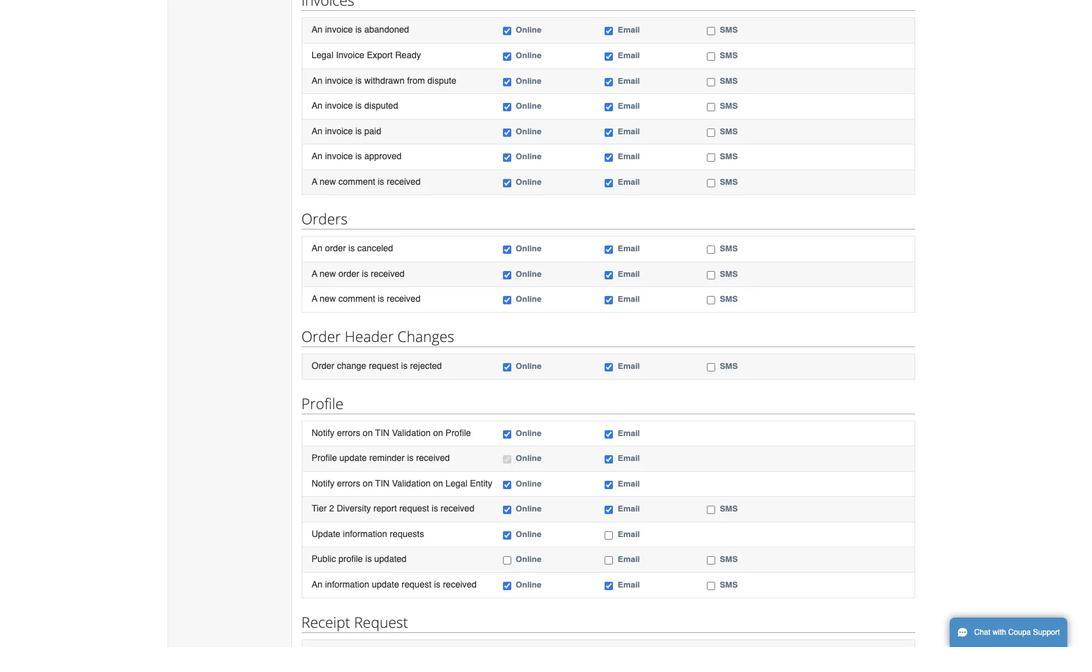 Task type: vqa. For each thing, say whether or not it's contained in the screenshot.
Balance Sheet Dropdown Button
no



Task type: describe. For each thing, give the bounding box(es) containing it.
5 sms from the top
[[720, 126, 738, 136]]

dispute
[[428, 75, 457, 85]]

an invoice is approved
[[312, 151, 402, 161]]

information for update
[[343, 529, 387, 539]]

11 sms from the top
[[720, 361, 738, 371]]

0 vertical spatial update
[[340, 453, 367, 463]]

update
[[312, 529, 341, 539]]

2 email from the top
[[618, 50, 640, 60]]

6 sms from the top
[[720, 152, 738, 161]]

15 email from the top
[[618, 504, 640, 514]]

9 online from the top
[[516, 269, 542, 279]]

chat
[[975, 628, 991, 637]]

5 online from the top
[[516, 126, 542, 136]]

an for an information update request is received
[[312, 579, 323, 590]]

from
[[407, 75, 425, 85]]

1 sms from the top
[[720, 25, 738, 35]]

invoice for abandoned
[[325, 25, 353, 35]]

7 online from the top
[[516, 177, 542, 187]]

an invoice is withdrawn from dispute
[[312, 75, 457, 85]]

paid
[[365, 126, 382, 136]]

ready
[[395, 50, 421, 60]]

order change request is rejected
[[312, 361, 442, 371]]

3 email from the top
[[618, 76, 640, 85]]

support
[[1034, 628, 1061, 637]]

tier
[[312, 504, 327, 514]]

requests
[[390, 529, 424, 539]]

8 online from the top
[[516, 244, 542, 253]]

notify for notify errors on tin validation on profile
[[312, 428, 335, 438]]

1 online from the top
[[516, 25, 542, 35]]

an for an invoice is paid
[[312, 126, 323, 136]]

export
[[367, 50, 393, 60]]

coupa
[[1009, 628, 1032, 637]]

10 email from the top
[[618, 295, 640, 304]]

18 email from the top
[[618, 580, 640, 590]]

3 sms from the top
[[720, 76, 738, 85]]

1 vertical spatial request
[[400, 504, 429, 514]]

entity
[[470, 478, 493, 488]]

an invoice is disputed
[[312, 100, 398, 111]]

notify errors on tin validation on profile
[[312, 428, 471, 438]]

4 email from the top
[[618, 101, 640, 111]]

notify errors on tin validation on legal entity
[[312, 478, 493, 488]]

an for an order is canceled
[[312, 243, 323, 253]]

7 sms from the top
[[720, 177, 738, 187]]

12 email from the top
[[618, 428, 640, 438]]

changes
[[398, 326, 455, 347]]

profile
[[339, 554, 363, 564]]

order for order header changes
[[302, 326, 341, 347]]

2 online from the top
[[516, 50, 542, 60]]

7 email from the top
[[618, 177, 640, 187]]

an invoice is abandoned
[[312, 25, 409, 35]]

diversity
[[337, 504, 371, 514]]

10 online from the top
[[516, 295, 542, 304]]

canceled
[[358, 243, 393, 253]]

3 online from the top
[[516, 76, 542, 85]]

0 vertical spatial order
[[325, 243, 346, 253]]

15 online from the top
[[516, 504, 542, 514]]

1 horizontal spatial update
[[372, 579, 399, 590]]

0 vertical spatial request
[[369, 361, 399, 371]]

an for an invoice is disputed
[[312, 100, 323, 111]]

with
[[993, 628, 1007, 637]]

profile for profile update reminder is received
[[312, 453, 337, 463]]

tin for profile
[[375, 428, 390, 438]]

1 comment from the top
[[339, 176, 376, 187]]

approved
[[365, 151, 402, 161]]

validation for legal
[[392, 478, 431, 488]]

6 online from the top
[[516, 152, 542, 161]]

2 comment from the top
[[339, 294, 376, 304]]

14 email from the top
[[618, 479, 640, 488]]

on down profile update reminder is received
[[363, 478, 373, 488]]

disputed
[[365, 100, 398, 111]]

an for an invoice is approved
[[312, 151, 323, 161]]

notify for notify errors on tin validation on legal entity
[[312, 478, 335, 488]]

14 sms from the top
[[720, 580, 738, 590]]

1 vertical spatial profile
[[446, 428, 471, 438]]

1 a from the top
[[312, 176, 318, 187]]

validation for profile
[[392, 428, 431, 438]]

16 online from the top
[[516, 529, 542, 539]]

profile update reminder is received
[[312, 453, 450, 463]]

chat with coupa support
[[975, 628, 1061, 637]]

invoice for approved
[[325, 151, 353, 161]]

on up notify errors on tin validation on legal entity
[[433, 428, 443, 438]]

1 a new comment is received from the top
[[312, 176, 421, 187]]

3 new from the top
[[320, 294, 336, 304]]

order for order change request is rejected
[[312, 361, 335, 371]]



Task type: locate. For each thing, give the bounding box(es) containing it.
1 vertical spatial update
[[372, 579, 399, 590]]

2 validation from the top
[[392, 478, 431, 488]]

profile up entity
[[446, 428, 471, 438]]

errors up the diversity at the bottom left
[[337, 478, 361, 488]]

notify up profile update reminder is received
[[312, 428, 335, 438]]

None checkbox
[[605, 27, 614, 35], [708, 27, 716, 35], [503, 52, 512, 61], [605, 52, 614, 61], [605, 78, 614, 86], [503, 103, 512, 111], [605, 103, 614, 111], [503, 154, 512, 162], [605, 154, 614, 162], [503, 179, 512, 187], [605, 179, 614, 187], [605, 271, 614, 279], [503, 296, 512, 305], [708, 296, 716, 305], [503, 363, 512, 372], [605, 363, 614, 372], [708, 363, 716, 372], [503, 455, 512, 464], [605, 455, 614, 464], [605, 481, 614, 489], [503, 506, 512, 514], [605, 506, 614, 514], [708, 506, 716, 514], [503, 531, 512, 540], [503, 557, 512, 565], [605, 557, 614, 565], [708, 557, 716, 565], [605, 27, 614, 35], [708, 27, 716, 35], [503, 52, 512, 61], [605, 52, 614, 61], [605, 78, 614, 86], [503, 103, 512, 111], [605, 103, 614, 111], [503, 154, 512, 162], [605, 154, 614, 162], [503, 179, 512, 187], [605, 179, 614, 187], [605, 271, 614, 279], [503, 296, 512, 305], [708, 296, 716, 305], [503, 363, 512, 372], [605, 363, 614, 372], [708, 363, 716, 372], [503, 455, 512, 464], [605, 455, 614, 464], [605, 481, 614, 489], [503, 506, 512, 514], [605, 506, 614, 514], [708, 506, 716, 514], [503, 531, 512, 540], [503, 557, 512, 565], [605, 557, 614, 565], [708, 557, 716, 565]]

tin
[[375, 428, 390, 438], [375, 478, 390, 488]]

4 sms from the top
[[720, 101, 738, 111]]

17 email from the top
[[618, 555, 640, 564]]

2 vertical spatial profile
[[312, 453, 337, 463]]

profile down change
[[302, 393, 344, 414]]

17 online from the top
[[516, 555, 542, 564]]

legal
[[312, 50, 334, 60], [446, 478, 468, 488]]

an down an invoice is disputed on the top of page
[[312, 126, 323, 136]]

notify up tier
[[312, 478, 335, 488]]

1 vertical spatial tin
[[375, 478, 390, 488]]

an invoice is paid
[[312, 126, 382, 136]]

on up profile update reminder is received
[[363, 428, 373, 438]]

0 vertical spatial legal
[[312, 50, 334, 60]]

invoice
[[336, 50, 365, 60]]

request down order header changes
[[369, 361, 399, 371]]

3 an from the top
[[312, 100, 323, 111]]

order header changes
[[302, 326, 455, 347]]

1 new from the top
[[320, 176, 336, 187]]

order up change
[[302, 326, 341, 347]]

profile for profile
[[302, 393, 344, 414]]

an up legal invoice export ready
[[312, 25, 323, 35]]

errors for notify errors on tin validation on legal entity
[[337, 478, 361, 488]]

an information update request is received
[[312, 579, 477, 590]]

receipt request
[[302, 612, 408, 632]]

8 email from the top
[[618, 244, 640, 253]]

4 an from the top
[[312, 126, 323, 136]]

a new order is received
[[312, 269, 405, 279]]

invoice for paid
[[325, 126, 353, 136]]

8 sms from the top
[[720, 244, 738, 253]]

2 vertical spatial request
[[402, 579, 432, 590]]

4 invoice from the top
[[325, 126, 353, 136]]

is
[[356, 25, 362, 35], [356, 75, 362, 85], [356, 100, 362, 111], [356, 126, 362, 136], [356, 151, 362, 161], [378, 176, 384, 187], [349, 243, 355, 253], [362, 269, 369, 279], [378, 294, 384, 304], [401, 361, 408, 371], [407, 453, 414, 463], [432, 504, 438, 514], [366, 554, 372, 564], [434, 579, 441, 590]]

12 sms from the top
[[720, 504, 738, 514]]

0 vertical spatial profile
[[302, 393, 344, 414]]

withdrawn
[[365, 75, 405, 85]]

tier 2 diversity report request is received
[[312, 504, 475, 514]]

report
[[374, 504, 397, 514]]

1 horizontal spatial legal
[[446, 478, 468, 488]]

3 invoice from the top
[[325, 100, 353, 111]]

new up orders
[[320, 176, 336, 187]]

7 an from the top
[[312, 579, 323, 590]]

1 notify from the top
[[312, 428, 335, 438]]

invoice
[[325, 25, 353, 35], [325, 75, 353, 85], [325, 100, 353, 111], [325, 126, 353, 136], [325, 151, 353, 161]]

an for an invoice is withdrawn from dispute
[[312, 75, 323, 85]]

0 vertical spatial information
[[343, 529, 387, 539]]

change
[[337, 361, 367, 371]]

10 sms from the top
[[720, 295, 738, 304]]

invoice down the an invoice is paid
[[325, 151, 353, 161]]

1 vertical spatial a
[[312, 269, 318, 279]]

a down "a new order is received"
[[312, 294, 318, 304]]

1 vertical spatial order
[[312, 361, 335, 371]]

2 errors from the top
[[337, 478, 361, 488]]

update
[[340, 453, 367, 463], [372, 579, 399, 590]]

information for an
[[325, 579, 370, 590]]

1 vertical spatial new
[[320, 269, 336, 279]]

invoice down an invoice is disputed on the top of page
[[325, 126, 353, 136]]

13 email from the top
[[618, 454, 640, 463]]

1 an from the top
[[312, 25, 323, 35]]

information down profile at the left bottom of the page
[[325, 579, 370, 590]]

a new comment is received down "a new order is received"
[[312, 294, 421, 304]]

order down an order is canceled in the left of the page
[[339, 269, 360, 279]]

1 invoice from the top
[[325, 25, 353, 35]]

notify
[[312, 428, 335, 438], [312, 478, 335, 488]]

2 a new comment is received from the top
[[312, 294, 421, 304]]

tin up profile update reminder is received
[[375, 428, 390, 438]]

on
[[363, 428, 373, 438], [433, 428, 443, 438], [363, 478, 373, 488], [433, 478, 443, 488]]

received
[[387, 176, 421, 187], [371, 269, 405, 279], [387, 294, 421, 304], [416, 453, 450, 463], [441, 504, 475, 514], [443, 579, 477, 590]]

1 tin from the top
[[375, 428, 390, 438]]

legal left invoice
[[312, 50, 334, 60]]

11 email from the top
[[618, 361, 640, 371]]

information up the public profile is updated
[[343, 529, 387, 539]]

0 vertical spatial a new comment is received
[[312, 176, 421, 187]]

18 online from the top
[[516, 580, 542, 590]]

legal invoice export ready
[[312, 50, 421, 60]]

rejected
[[410, 361, 442, 371]]

0 vertical spatial a
[[312, 176, 318, 187]]

comment down an invoice is approved
[[339, 176, 376, 187]]

9 sms from the top
[[720, 269, 738, 279]]

invoice up invoice
[[325, 25, 353, 35]]

invoice up the an invoice is paid
[[325, 100, 353, 111]]

0 horizontal spatial update
[[340, 453, 367, 463]]

1 errors from the top
[[337, 428, 361, 438]]

an down the an invoice is paid
[[312, 151, 323, 161]]

order left change
[[312, 361, 335, 371]]

2 tin from the top
[[375, 478, 390, 488]]

2 vertical spatial a
[[312, 294, 318, 304]]

14 online from the top
[[516, 479, 542, 488]]

new
[[320, 176, 336, 187], [320, 269, 336, 279], [320, 294, 336, 304]]

a up orders
[[312, 176, 318, 187]]

validation up reminder
[[392, 428, 431, 438]]

request
[[369, 361, 399, 371], [400, 504, 429, 514], [402, 579, 432, 590]]

request
[[354, 612, 408, 632]]

13 sms from the top
[[720, 555, 738, 564]]

1 vertical spatial legal
[[446, 478, 468, 488]]

receipt
[[302, 612, 350, 632]]

an up an invoice is disputed on the top of page
[[312, 75, 323, 85]]

tin for legal
[[375, 478, 390, 488]]

chat with coupa support button
[[950, 618, 1068, 647]]

an down public
[[312, 579, 323, 590]]

errors
[[337, 428, 361, 438], [337, 478, 361, 488]]

comment
[[339, 176, 376, 187], [339, 294, 376, 304]]

public profile is updated
[[312, 554, 407, 564]]

information
[[343, 529, 387, 539], [325, 579, 370, 590]]

0 vertical spatial errors
[[337, 428, 361, 438]]

3 a from the top
[[312, 294, 318, 304]]

reminder
[[370, 453, 405, 463]]

errors up profile update reminder is received
[[337, 428, 361, 438]]

tin down profile update reminder is received
[[375, 478, 390, 488]]

0 vertical spatial order
[[302, 326, 341, 347]]

0 vertical spatial tin
[[375, 428, 390, 438]]

2 new from the top
[[320, 269, 336, 279]]

2 vertical spatial new
[[320, 294, 336, 304]]

online
[[516, 25, 542, 35], [516, 50, 542, 60], [516, 76, 542, 85], [516, 101, 542, 111], [516, 126, 542, 136], [516, 152, 542, 161], [516, 177, 542, 187], [516, 244, 542, 253], [516, 269, 542, 279], [516, 295, 542, 304], [516, 361, 542, 371], [516, 428, 542, 438], [516, 454, 542, 463], [516, 479, 542, 488], [516, 504, 542, 514], [516, 529, 542, 539], [516, 555, 542, 564], [516, 580, 542, 590]]

an order is canceled
[[312, 243, 393, 253]]

1 vertical spatial errors
[[337, 478, 361, 488]]

order
[[325, 243, 346, 253], [339, 269, 360, 279]]

update down updated
[[372, 579, 399, 590]]

1 vertical spatial order
[[339, 269, 360, 279]]

0 vertical spatial new
[[320, 176, 336, 187]]

None checkbox
[[503, 27, 512, 35], [708, 52, 716, 61], [503, 78, 512, 86], [708, 78, 716, 86], [708, 103, 716, 111], [503, 128, 512, 137], [605, 128, 614, 137], [708, 128, 716, 137], [708, 154, 716, 162], [708, 179, 716, 187], [503, 246, 512, 254], [605, 246, 614, 254], [708, 246, 716, 254], [503, 271, 512, 279], [708, 271, 716, 279], [605, 296, 614, 305], [503, 430, 512, 439], [605, 430, 614, 439], [503, 481, 512, 489], [605, 531, 614, 540], [503, 582, 512, 590], [605, 582, 614, 590], [708, 582, 716, 590], [503, 27, 512, 35], [708, 52, 716, 61], [503, 78, 512, 86], [708, 78, 716, 86], [708, 103, 716, 111], [503, 128, 512, 137], [605, 128, 614, 137], [708, 128, 716, 137], [708, 154, 716, 162], [708, 179, 716, 187], [503, 246, 512, 254], [605, 246, 614, 254], [708, 246, 716, 254], [503, 271, 512, 279], [708, 271, 716, 279], [605, 296, 614, 305], [503, 430, 512, 439], [605, 430, 614, 439], [503, 481, 512, 489], [605, 531, 614, 540], [503, 582, 512, 590], [605, 582, 614, 590], [708, 582, 716, 590]]

email
[[618, 25, 640, 35], [618, 50, 640, 60], [618, 76, 640, 85], [618, 101, 640, 111], [618, 126, 640, 136], [618, 152, 640, 161], [618, 177, 640, 187], [618, 244, 640, 253], [618, 269, 640, 279], [618, 295, 640, 304], [618, 361, 640, 371], [618, 428, 640, 438], [618, 454, 640, 463], [618, 479, 640, 488], [618, 504, 640, 514], [618, 529, 640, 539], [618, 555, 640, 564], [618, 580, 640, 590]]

0 vertical spatial comment
[[339, 176, 376, 187]]

an
[[312, 25, 323, 35], [312, 75, 323, 85], [312, 100, 323, 111], [312, 126, 323, 136], [312, 151, 323, 161], [312, 243, 323, 253], [312, 579, 323, 590]]

0 vertical spatial validation
[[392, 428, 431, 438]]

validation
[[392, 428, 431, 438], [392, 478, 431, 488]]

on left entity
[[433, 478, 443, 488]]

6 an from the top
[[312, 243, 323, 253]]

new down an order is canceled in the left of the page
[[320, 269, 336, 279]]

profile
[[302, 393, 344, 414], [446, 428, 471, 438], [312, 453, 337, 463]]

orders
[[302, 209, 348, 229]]

1 validation from the top
[[392, 428, 431, 438]]

16 email from the top
[[618, 529, 640, 539]]

invoice for disputed
[[325, 100, 353, 111]]

6 email from the top
[[618, 152, 640, 161]]

profile up tier
[[312, 453, 337, 463]]

2 notify from the top
[[312, 478, 335, 488]]

comment down "a new order is received"
[[339, 294, 376, 304]]

13 online from the top
[[516, 454, 542, 463]]

public
[[312, 554, 336, 564]]

5 email from the top
[[618, 126, 640, 136]]

1 vertical spatial validation
[[392, 478, 431, 488]]

a down an order is canceled in the left of the page
[[312, 269, 318, 279]]

errors for notify errors on tin validation on profile
[[337, 428, 361, 438]]

2 an from the top
[[312, 75, 323, 85]]

update left reminder
[[340, 453, 367, 463]]

5 invoice from the top
[[325, 151, 353, 161]]

updated
[[375, 554, 407, 564]]

2 sms from the top
[[720, 50, 738, 60]]

1 vertical spatial comment
[[339, 294, 376, 304]]

header
[[345, 326, 394, 347]]

order down orders
[[325, 243, 346, 253]]

1 vertical spatial notify
[[312, 478, 335, 488]]

2 a from the top
[[312, 269, 318, 279]]

11 online from the top
[[516, 361, 542, 371]]

an down orders
[[312, 243, 323, 253]]

1 vertical spatial information
[[325, 579, 370, 590]]

1 email from the top
[[618, 25, 640, 35]]

1 vertical spatial a new comment is received
[[312, 294, 421, 304]]

an for an invoice is abandoned
[[312, 25, 323, 35]]

a
[[312, 176, 318, 187], [312, 269, 318, 279], [312, 294, 318, 304]]

order
[[302, 326, 341, 347], [312, 361, 335, 371]]

2 invoice from the top
[[325, 75, 353, 85]]

4 online from the top
[[516, 101, 542, 111]]

a new comment is received
[[312, 176, 421, 187], [312, 294, 421, 304]]

0 horizontal spatial legal
[[312, 50, 334, 60]]

new down "a new order is received"
[[320, 294, 336, 304]]

invoice down invoice
[[325, 75, 353, 85]]

0 vertical spatial notify
[[312, 428, 335, 438]]

request down updated
[[402, 579, 432, 590]]

sms
[[720, 25, 738, 35], [720, 50, 738, 60], [720, 76, 738, 85], [720, 101, 738, 111], [720, 126, 738, 136], [720, 152, 738, 161], [720, 177, 738, 187], [720, 244, 738, 253], [720, 269, 738, 279], [720, 295, 738, 304], [720, 361, 738, 371], [720, 504, 738, 514], [720, 555, 738, 564], [720, 580, 738, 590]]

invoice for withdrawn
[[325, 75, 353, 85]]

5 an from the top
[[312, 151, 323, 161]]

request up requests
[[400, 504, 429, 514]]

2
[[329, 504, 334, 514]]

validation up 'tier 2 diversity report request is received'
[[392, 478, 431, 488]]

an up the an invoice is paid
[[312, 100, 323, 111]]

abandoned
[[365, 25, 409, 35]]

update information requests
[[312, 529, 424, 539]]

legal left entity
[[446, 478, 468, 488]]

a new comment is received down an invoice is approved
[[312, 176, 421, 187]]

12 online from the top
[[516, 428, 542, 438]]

9 email from the top
[[618, 269, 640, 279]]



